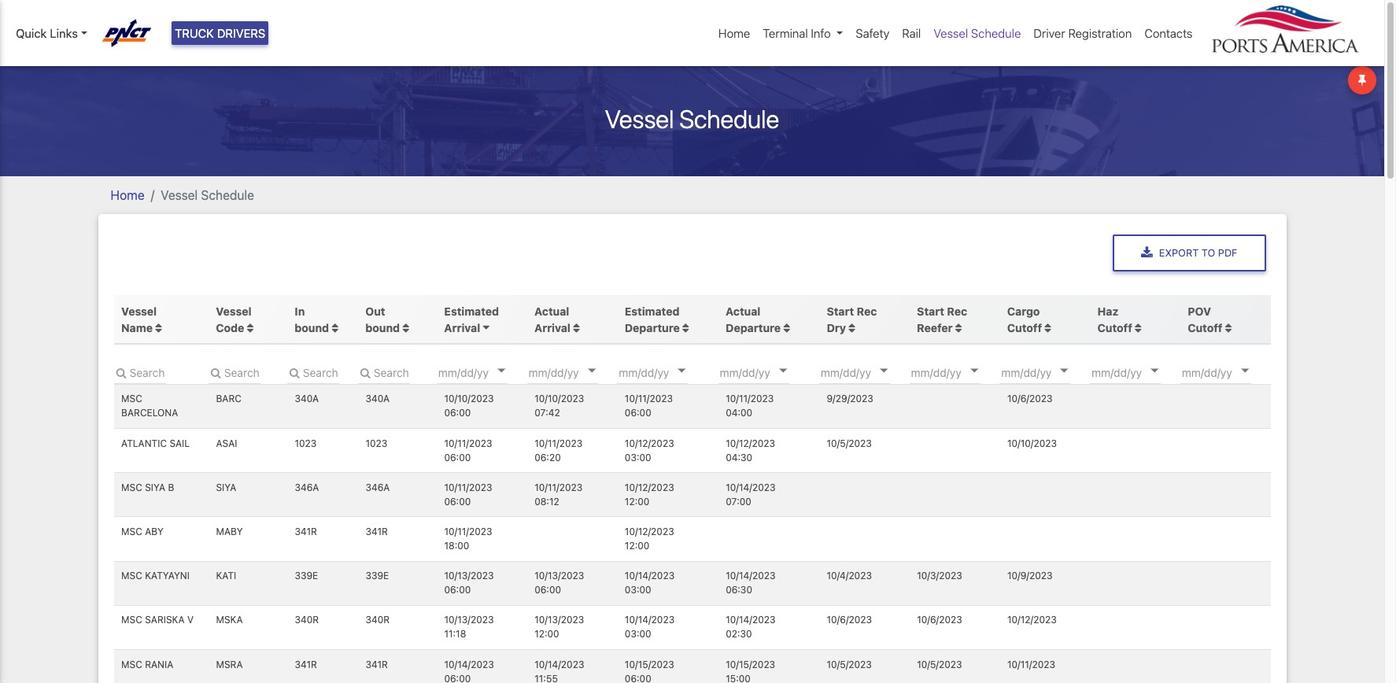 Task type: locate. For each thing, give the bounding box(es) containing it.
1 vertical spatial 03:00
[[625, 584, 652, 596]]

10/11/2023 06:00 for 10/11/2023 06:20
[[444, 438, 493, 464]]

rail link
[[896, 18, 928, 48]]

06:00 for 10/11/2023 06:20
[[444, 452, 471, 464]]

1 open calendar image from the left
[[498, 369, 506, 373]]

10/6/2023
[[1008, 393, 1053, 405], [827, 615, 873, 626], [917, 615, 963, 626]]

mm/dd/yy field down 'reefer'
[[910, 361, 1004, 384]]

mm/dd/yy field down pov cutoff
[[1181, 361, 1275, 384]]

asai
[[216, 438, 237, 449]]

10/12/2023
[[625, 438, 675, 449], [726, 438, 776, 449], [625, 482, 675, 494], [625, 526, 675, 538], [1008, 615, 1057, 626]]

1 departure from the left
[[625, 321, 680, 334]]

2 rec from the left
[[948, 304, 968, 318]]

rec inside start rec dry
[[857, 304, 877, 318]]

1 horizontal spatial bound
[[366, 321, 400, 334]]

4 mm/dd/yy field from the left
[[719, 361, 813, 384]]

1 msc from the top
[[121, 393, 142, 405]]

18:00
[[444, 540, 470, 552]]

schedule inside 'link'
[[972, 26, 1022, 40]]

out bound
[[366, 304, 403, 334]]

0 vertical spatial home
[[719, 26, 751, 40]]

2 vertical spatial schedule
[[201, 188, 254, 202]]

mm/dd/yy field for 4th open calendar image from the right
[[527, 361, 622, 384]]

0 horizontal spatial departure
[[625, 321, 680, 334]]

7 mm/dd/yy field from the left
[[1000, 361, 1095, 384]]

2 03:00 from the top
[[625, 584, 652, 596]]

mm/dd/yy field down estimated departure
[[618, 361, 712, 384]]

1 horizontal spatial home link
[[713, 18, 757, 48]]

0 horizontal spatial 1023
[[295, 438, 317, 449]]

0 horizontal spatial bound
[[295, 321, 329, 334]]

2 actual from the left
[[726, 304, 761, 318]]

10/11/2023 06:00 up 10/12/2023 03:00
[[625, 393, 673, 419]]

10/14/2023
[[726, 482, 776, 494], [625, 570, 675, 582], [726, 570, 776, 582], [625, 615, 675, 626], [726, 615, 776, 626], [444, 659, 494, 671], [535, 659, 585, 671]]

0 vertical spatial 03:00
[[625, 452, 652, 464]]

to
[[1202, 247, 1216, 259]]

0 horizontal spatial arrival
[[444, 321, 480, 334]]

12:00 for 10/11/2023 06:00
[[625, 496, 650, 508]]

1 actual from the left
[[535, 304, 570, 318]]

mm/dd/yy field up 10/10/2023 06:00
[[437, 361, 531, 384]]

None field
[[114, 361, 166, 384], [209, 361, 260, 384], [287, 361, 339, 384], [358, 361, 410, 384], [114, 361, 166, 384], [209, 361, 260, 384], [287, 361, 339, 384], [358, 361, 410, 384]]

0 horizontal spatial 340r
[[295, 615, 319, 626]]

0 horizontal spatial 10/6/2023
[[827, 615, 873, 626]]

1 start from the left
[[827, 304, 855, 318]]

10/12/2023 for 341r
[[625, 526, 675, 538]]

msc left rania at the bottom left
[[121, 659, 142, 671]]

2 mm/dd/yy field from the left
[[527, 361, 622, 384]]

1 mm/dd/yy field from the left
[[437, 361, 531, 384]]

1 bound from the left
[[295, 321, 329, 334]]

terminal info
[[763, 26, 831, 40]]

1 horizontal spatial 340r
[[366, 615, 390, 626]]

10/3/2023
[[917, 570, 963, 582]]

1 1023 from the left
[[295, 438, 317, 449]]

1 horizontal spatial estimated
[[625, 304, 680, 318]]

barcelona
[[121, 407, 178, 419]]

rec for start rec dry
[[857, 304, 877, 318]]

1 horizontal spatial 346a
[[366, 482, 390, 494]]

actual departure
[[726, 304, 781, 334]]

1 horizontal spatial rec
[[948, 304, 968, 318]]

06:00 for 10/11/2023 08:12
[[444, 496, 471, 508]]

1 horizontal spatial cutoff
[[1098, 321, 1133, 334]]

cutoff
[[1008, 321, 1043, 334], [1098, 321, 1133, 334], [1188, 321, 1223, 334]]

cutoff down cargo
[[1008, 321, 1043, 334]]

1 horizontal spatial schedule
[[680, 104, 780, 134]]

2 vertical spatial vessel schedule
[[161, 188, 254, 202]]

cutoff for cargo
[[1008, 321, 1043, 334]]

rec up 'reefer'
[[948, 304, 968, 318]]

vessel schedule
[[934, 26, 1022, 40], [605, 104, 780, 134], [161, 188, 254, 202]]

2 vertical spatial 12:00
[[535, 629, 560, 640]]

339e
[[295, 570, 318, 582], [366, 570, 389, 582]]

2 cutoff from the left
[[1098, 321, 1133, 334]]

siya down asai
[[216, 482, 237, 494]]

2 arrival from the left
[[535, 321, 571, 334]]

msc inside msc barcelona
[[121, 393, 142, 405]]

03:00 inside 10/12/2023 03:00
[[625, 452, 652, 464]]

mm/dd/yy field for 1st open calendar image from the right
[[1091, 361, 1185, 384]]

msc barcelona
[[121, 393, 178, 419]]

0 vertical spatial 10/11/2023 06:00
[[625, 393, 673, 419]]

06:30
[[726, 584, 753, 596]]

9 mm/dd/yy field from the left
[[1181, 361, 1275, 384]]

1 10/12/2023 12:00 from the top
[[625, 482, 675, 508]]

10/10/2023 for 06:00
[[444, 393, 494, 405]]

1 10/13/2023 06:00 from the left
[[444, 570, 494, 596]]

1 vertical spatial 10/12/2023 12:00
[[625, 526, 675, 552]]

1 arrival from the left
[[444, 321, 480, 334]]

3 msc from the top
[[121, 526, 142, 538]]

actual inside "actual departure"
[[726, 304, 761, 318]]

1 vertical spatial home link
[[111, 188, 145, 202]]

6 msc from the top
[[121, 659, 142, 671]]

10/12/2023 12:00
[[625, 482, 675, 508], [625, 526, 675, 552]]

1 horizontal spatial departure
[[726, 321, 781, 334]]

estimated for arrival
[[444, 304, 499, 318]]

10/11/2023 06:00 down 10/10/2023 06:00
[[444, 438, 493, 464]]

cutoff for pov
[[1188, 321, 1223, 334]]

start inside start rec dry
[[827, 304, 855, 318]]

msc
[[121, 393, 142, 405], [121, 482, 142, 494], [121, 526, 142, 538], [121, 570, 142, 582], [121, 615, 142, 626], [121, 659, 142, 671]]

5 msc from the top
[[121, 615, 142, 626]]

10/14/2023 03:00
[[625, 570, 675, 596], [625, 615, 675, 640]]

mm/dd/yy field for fifth open calendar icon from the left
[[1181, 361, 1275, 384]]

8 mm/dd/yy field from the left
[[1091, 361, 1185, 384]]

1 horizontal spatial 340a
[[366, 393, 390, 405]]

0 horizontal spatial 340a
[[295, 393, 319, 405]]

msc left "b"
[[121, 482, 142, 494]]

arrival
[[444, 321, 480, 334], [535, 321, 571, 334]]

346a
[[295, 482, 319, 494], [366, 482, 390, 494]]

1 vertical spatial 12:00
[[625, 540, 650, 552]]

estimated inside estimated departure
[[625, 304, 680, 318]]

0 horizontal spatial 10/10/2023
[[444, 393, 494, 405]]

0 horizontal spatial home
[[111, 188, 145, 202]]

10/10/2023 for 07:42
[[535, 393, 584, 405]]

0 vertical spatial 12:00
[[625, 496, 650, 508]]

msc left "aby"
[[121, 526, 142, 538]]

links
[[50, 26, 78, 40]]

10/11/2023 06:00
[[625, 393, 673, 419], [444, 438, 493, 464], [444, 482, 493, 508]]

start up 'reefer'
[[917, 304, 945, 318]]

3 open calendar image from the left
[[779, 369, 787, 373]]

actual for actual arrival
[[535, 304, 570, 318]]

2 open calendar image from the left
[[971, 369, 979, 373]]

atlantic sail
[[121, 438, 190, 449]]

10/11/2023 06:00 up 10/11/2023 18:00
[[444, 482, 493, 508]]

bound down out
[[366, 321, 400, 334]]

3 cutoff from the left
[[1188, 321, 1223, 334]]

mm/dd/yy field up 10/11/2023 04:00
[[719, 361, 813, 384]]

rec inside the start rec reefer
[[948, 304, 968, 318]]

vessel inside 'link'
[[934, 26, 969, 40]]

vessel code
[[216, 304, 252, 334]]

cutoff down pov
[[1188, 321, 1223, 334]]

10/14/2023 03:00 for 10/13/2023 12:00
[[625, 615, 675, 640]]

msc aby
[[121, 526, 164, 538]]

2 departure from the left
[[726, 321, 781, 334]]

0 horizontal spatial cutoff
[[1008, 321, 1043, 334]]

open calendar image
[[588, 369, 596, 373], [971, 369, 979, 373], [1061, 369, 1069, 373], [1151, 369, 1159, 373]]

3 mm/dd/yy field from the left
[[618, 361, 712, 384]]

cutoff down haz
[[1098, 321, 1133, 334]]

340a
[[295, 393, 319, 405], [366, 393, 390, 405]]

bound inside in bound
[[295, 321, 329, 334]]

mska
[[216, 615, 243, 626]]

0 horizontal spatial siya
[[145, 482, 165, 494]]

rec left the start rec reefer
[[857, 304, 877, 318]]

0 vertical spatial home link
[[713, 18, 757, 48]]

2 estimated from the left
[[625, 304, 680, 318]]

0 horizontal spatial 10/13/2023 06:00
[[444, 570, 494, 596]]

1 horizontal spatial home
[[719, 26, 751, 40]]

msc for msc katyayni
[[121, 570, 142, 582]]

start rec reefer
[[917, 304, 968, 334]]

export to pdf link
[[1113, 234, 1267, 272]]

10/12/2023 for 346a
[[625, 482, 675, 494]]

start up 'dry'
[[827, 304, 855, 318]]

1 horizontal spatial 1023
[[366, 438, 388, 449]]

rail
[[903, 26, 921, 40]]

open calendar image
[[498, 369, 506, 373], [678, 369, 686, 373], [779, 369, 787, 373], [880, 369, 888, 373], [1242, 369, 1250, 373]]

1 horizontal spatial 10/10/2023
[[535, 393, 584, 405]]

2 vertical spatial 10/11/2023 06:00
[[444, 482, 493, 508]]

actual for actual departure
[[726, 304, 761, 318]]

10/5/2023
[[827, 438, 872, 449], [827, 659, 872, 671], [917, 659, 963, 671]]

10/15/2023
[[625, 659, 675, 671], [726, 659, 776, 671]]

vessel schedule link
[[928, 18, 1028, 48]]

2 340a from the left
[[366, 393, 390, 405]]

2 10/14/2023 03:00 from the top
[[625, 615, 675, 640]]

03:00 for 10/13/2023 12:00
[[625, 629, 652, 640]]

2 10/12/2023 12:00 from the top
[[625, 526, 675, 552]]

msc for msc rania
[[121, 659, 142, 671]]

1 horizontal spatial 339e
[[366, 570, 389, 582]]

0 vertical spatial vessel schedule
[[934, 26, 1022, 40]]

1 horizontal spatial actual
[[726, 304, 761, 318]]

1 vertical spatial schedule
[[680, 104, 780, 134]]

rec for start rec reefer
[[948, 304, 968, 318]]

1 horizontal spatial vessel schedule
[[605, 104, 780, 134]]

2 horizontal spatial 10/10/2023
[[1008, 438, 1058, 449]]

0 vertical spatial 10/12/2023 12:00
[[625, 482, 675, 508]]

0 horizontal spatial 346a
[[295, 482, 319, 494]]

0 horizontal spatial start
[[827, 304, 855, 318]]

12:00 inside '10/13/2023 12:00'
[[535, 629, 560, 640]]

1 estimated from the left
[[444, 304, 499, 318]]

bound down in
[[295, 321, 329, 334]]

0 horizontal spatial actual
[[535, 304, 570, 318]]

siya left "b"
[[145, 482, 165, 494]]

sariska
[[145, 615, 185, 626]]

1 horizontal spatial 10/13/2023 06:00
[[535, 570, 584, 596]]

drivers
[[217, 26, 266, 40]]

1 horizontal spatial siya
[[216, 482, 237, 494]]

1 vertical spatial 10/14/2023 03:00
[[625, 615, 675, 640]]

home
[[719, 26, 751, 40], [111, 188, 145, 202]]

0 horizontal spatial rec
[[857, 304, 877, 318]]

03:00
[[625, 452, 652, 464], [625, 584, 652, 596], [625, 629, 652, 640]]

haz
[[1098, 304, 1119, 318]]

1 346a from the left
[[295, 482, 319, 494]]

10/13/2023
[[444, 570, 494, 582], [535, 570, 584, 582], [444, 615, 494, 626], [535, 615, 584, 626]]

06:00 for 10/10/2023 07:42
[[444, 407, 471, 419]]

actual inside the actual arrival
[[535, 304, 570, 318]]

06:00
[[444, 407, 471, 419], [625, 407, 652, 419], [444, 452, 471, 464], [444, 496, 471, 508], [444, 584, 471, 596], [535, 584, 561, 596]]

1 cutoff from the left
[[1008, 321, 1043, 334]]

mm/dd/yy field up 10/10/2023 07:42
[[527, 361, 622, 384]]

5 mm/dd/yy field from the left
[[820, 361, 914, 384]]

truck
[[175, 26, 214, 40]]

1 horizontal spatial arrival
[[535, 321, 571, 334]]

msc left katyayni
[[121, 570, 142, 582]]

mm/dd/yy field for second open calendar image from the right
[[1000, 361, 1095, 384]]

10/13/2023 06:00 up '10/13/2023 12:00' on the bottom of page
[[535, 570, 584, 596]]

0 vertical spatial 10/14/2023 03:00
[[625, 570, 675, 596]]

mm/dd/yy field up 9/29/2023
[[820, 361, 914, 384]]

cutoff for haz
[[1098, 321, 1133, 334]]

departure for estimated
[[625, 321, 680, 334]]

07:00
[[726, 496, 752, 508]]

2 horizontal spatial vessel schedule
[[934, 26, 1022, 40]]

0 horizontal spatial vessel schedule
[[161, 188, 254, 202]]

1 10/14/2023 03:00 from the top
[[625, 570, 675, 596]]

2 bound from the left
[[366, 321, 400, 334]]

1 vertical spatial 10/11/2023 06:00
[[444, 438, 493, 464]]

start
[[827, 304, 855, 318], [917, 304, 945, 318]]

2 start from the left
[[917, 304, 945, 318]]

arrival for actual arrival
[[535, 321, 571, 334]]

arrival inside estimated arrival
[[444, 321, 480, 334]]

0 horizontal spatial 339e
[[295, 570, 318, 582]]

10/11/2023 18:00
[[444, 526, 493, 552]]

10/13/2023 12:00
[[535, 615, 584, 640]]

maby
[[216, 526, 243, 538]]

msc left sariska
[[121, 615, 142, 626]]

1 horizontal spatial 10/15/2023
[[726, 659, 776, 671]]

340r
[[295, 615, 319, 626], [366, 615, 390, 626]]

3 03:00 from the top
[[625, 629, 652, 640]]

4 msc from the top
[[121, 570, 142, 582]]

estimated
[[444, 304, 499, 318], [625, 304, 680, 318]]

start for dry
[[827, 304, 855, 318]]

0 horizontal spatial home link
[[111, 188, 145, 202]]

dry
[[827, 321, 847, 334]]

1 rec from the left
[[857, 304, 877, 318]]

10/13/2023 06:00 down 18:00
[[444, 570, 494, 596]]

1 siya from the left
[[145, 482, 165, 494]]

0 horizontal spatial 10/15/2023
[[625, 659, 675, 671]]

start inside the start rec reefer
[[917, 304, 945, 318]]

10/14/2023 06:30
[[726, 570, 776, 596]]

b
[[168, 482, 174, 494]]

bound inside out bound
[[366, 321, 400, 334]]

0 horizontal spatial estimated
[[444, 304, 499, 318]]

mm/dd/yy field down haz cutoff
[[1091, 361, 1185, 384]]

6 mm/dd/yy field from the left
[[910, 361, 1004, 384]]

msc katyayni
[[121, 570, 190, 582]]

mm/dd/yy field down cargo cutoff
[[1000, 361, 1095, 384]]

1 03:00 from the top
[[625, 452, 652, 464]]

1 horizontal spatial start
[[917, 304, 945, 318]]

2 msc from the top
[[121, 482, 142, 494]]

pov cutoff
[[1188, 304, 1223, 334]]

departure
[[625, 321, 680, 334], [726, 321, 781, 334]]

mm/dd/yy field
[[437, 361, 531, 384], [527, 361, 622, 384], [618, 361, 712, 384], [719, 361, 813, 384], [820, 361, 914, 384], [910, 361, 1004, 384], [1000, 361, 1095, 384], [1091, 361, 1185, 384], [1181, 361, 1275, 384]]

10/10/2023 07:42
[[535, 393, 584, 419]]

msra
[[216, 659, 243, 671]]

06:00 inside 10/10/2023 06:00
[[444, 407, 471, 419]]

0 vertical spatial schedule
[[972, 26, 1022, 40]]

driver registration link
[[1028, 18, 1139, 48]]

msc up barcelona in the bottom of the page
[[121, 393, 142, 405]]

2 10/15/2023 from the left
[[726, 659, 776, 671]]

msc siya b
[[121, 482, 174, 494]]

2 horizontal spatial schedule
[[972, 26, 1022, 40]]

2 horizontal spatial cutoff
[[1188, 321, 1223, 334]]

06:00 for 10/13/2023 06:00
[[444, 584, 471, 596]]

2 vertical spatial 03:00
[[625, 629, 652, 640]]



Task type: describe. For each thing, give the bounding box(es) containing it.
1 339e from the left
[[295, 570, 318, 582]]

truck drivers link
[[172, 21, 269, 45]]

bound for in
[[295, 321, 329, 334]]

10/5/2023 for 10/15/2023
[[827, 659, 872, 671]]

msc for msc siya b
[[121, 482, 142, 494]]

msc for msc aby
[[121, 526, 142, 538]]

2 340r from the left
[[366, 615, 390, 626]]

10/5/2023 for 10/12/2023
[[827, 438, 872, 449]]

2 10/13/2023 06:00 from the left
[[535, 570, 584, 596]]

10/14/2023 02:30
[[726, 615, 776, 640]]

export
[[1160, 247, 1199, 259]]

info
[[811, 26, 831, 40]]

quick
[[16, 26, 47, 40]]

msc rania
[[121, 659, 173, 671]]

name
[[121, 321, 153, 334]]

1 horizontal spatial 10/6/2023
[[917, 615, 963, 626]]

10/12/2023 12:00 for 10/11/2023 06:00
[[625, 482, 675, 508]]

atlantic
[[121, 438, 167, 449]]

driver
[[1034, 26, 1066, 40]]

terminal
[[763, 26, 808, 40]]

kati
[[216, 570, 236, 582]]

10/12/2023 03:00
[[625, 438, 675, 464]]

5 open calendar image from the left
[[1242, 369, 1250, 373]]

msc for msc barcelona
[[121, 393, 142, 405]]

1 vertical spatial home
[[111, 188, 145, 202]]

04:00
[[726, 407, 753, 419]]

2 horizontal spatial 10/6/2023
[[1008, 393, 1053, 405]]

in
[[295, 304, 305, 318]]

sail
[[170, 438, 190, 449]]

rania
[[145, 659, 173, 671]]

estimated departure
[[625, 304, 680, 334]]

10/11/2023 06:20
[[535, 438, 583, 464]]

terminal info link
[[757, 18, 850, 48]]

export to pdf
[[1160, 247, 1238, 259]]

04:30
[[726, 452, 753, 464]]

2 339e from the left
[[366, 570, 389, 582]]

10/12/2023 for 1023
[[625, 438, 675, 449]]

safety
[[856, 26, 890, 40]]

contacts link
[[1139, 18, 1200, 48]]

2 open calendar image from the left
[[678, 369, 686, 373]]

vessel name
[[121, 304, 157, 334]]

3 open calendar image from the left
[[1061, 369, 1069, 373]]

arrival for estimated arrival
[[444, 321, 480, 334]]

cargo
[[1008, 304, 1040, 318]]

download image
[[1142, 247, 1153, 259]]

out
[[366, 304, 385, 318]]

mm/dd/yy field for fourth open calendar icon from the left
[[820, 361, 914, 384]]

bound for out
[[366, 321, 400, 334]]

4 open calendar image from the left
[[880, 369, 888, 373]]

cargo cutoff
[[1008, 304, 1043, 334]]

10/14/2023 07:00
[[726, 482, 776, 508]]

mm/dd/yy field for fourth open calendar icon from the right
[[618, 361, 712, 384]]

haz cutoff
[[1098, 304, 1133, 334]]

actual arrival
[[535, 304, 571, 334]]

4 open calendar image from the left
[[1151, 369, 1159, 373]]

start rec dry
[[827, 304, 877, 334]]

9/29/2023
[[827, 393, 874, 405]]

pov
[[1188, 304, 1212, 318]]

contacts
[[1145, 26, 1193, 40]]

start for reefer
[[917, 304, 945, 318]]

10/13/2023 11:18
[[444, 615, 494, 640]]

katyayni
[[145, 570, 190, 582]]

03:00 for 10/11/2023 06:20
[[625, 452, 652, 464]]

10/11/2023 04:00
[[726, 393, 774, 419]]

1 vertical spatial vessel schedule
[[605, 104, 780, 134]]

10/11/2023 06:00 for 10/11/2023 08:12
[[444, 482, 493, 508]]

02:30
[[726, 629, 752, 640]]

code
[[216, 321, 244, 334]]

10/11/2023 08:12
[[535, 482, 583, 508]]

2 siya from the left
[[216, 482, 237, 494]]

mm/dd/yy field for 3rd open calendar icon from the right
[[719, 361, 813, 384]]

registration
[[1069, 26, 1133, 40]]

estimated for departure
[[625, 304, 680, 318]]

pdf
[[1219, 247, 1238, 259]]

1 340a from the left
[[295, 393, 319, 405]]

0 horizontal spatial schedule
[[201, 188, 254, 202]]

estimated arrival
[[444, 304, 499, 334]]

12:00 for 10/11/2023 18:00
[[625, 540, 650, 552]]

10/14/2023 03:00 for 10/13/2023 06:00
[[625, 570, 675, 596]]

10/12/2023 04:30
[[726, 438, 776, 464]]

10/12/2023 12:00 for 10/11/2023 18:00
[[625, 526, 675, 552]]

msc for msc sariska v
[[121, 615, 142, 626]]

in bound
[[295, 304, 332, 334]]

1 open calendar image from the left
[[588, 369, 596, 373]]

departure for actual
[[726, 321, 781, 334]]

mm/dd/yy field for 1st open calendar icon from left
[[437, 361, 531, 384]]

1 340r from the left
[[295, 615, 319, 626]]

1 10/15/2023 from the left
[[625, 659, 675, 671]]

reefer
[[917, 321, 953, 334]]

driver registration
[[1034, 26, 1133, 40]]

2 1023 from the left
[[366, 438, 388, 449]]

msc sariska v
[[121, 615, 194, 626]]

10/9/2023
[[1008, 570, 1053, 582]]

quick links
[[16, 26, 78, 40]]

aby
[[145, 526, 164, 538]]

06:20
[[535, 452, 561, 464]]

mm/dd/yy field for second open calendar image from left
[[910, 361, 1004, 384]]

10/10/2023 06:00
[[444, 393, 494, 419]]

10/4/2023
[[827, 570, 872, 582]]

2 346a from the left
[[366, 482, 390, 494]]

truck drivers
[[175, 26, 266, 40]]

barc
[[216, 393, 242, 405]]

vessel schedule inside 'link'
[[934, 26, 1022, 40]]

03:00 for 10/13/2023 06:00
[[625, 584, 652, 596]]

quick links link
[[16, 24, 87, 42]]

07:42
[[535, 407, 560, 419]]

11:18
[[444, 629, 466, 640]]

08:12
[[535, 496, 560, 508]]

v
[[187, 615, 194, 626]]

safety link
[[850, 18, 896, 48]]



Task type: vqa. For each thing, say whether or not it's contained in the screenshot.


